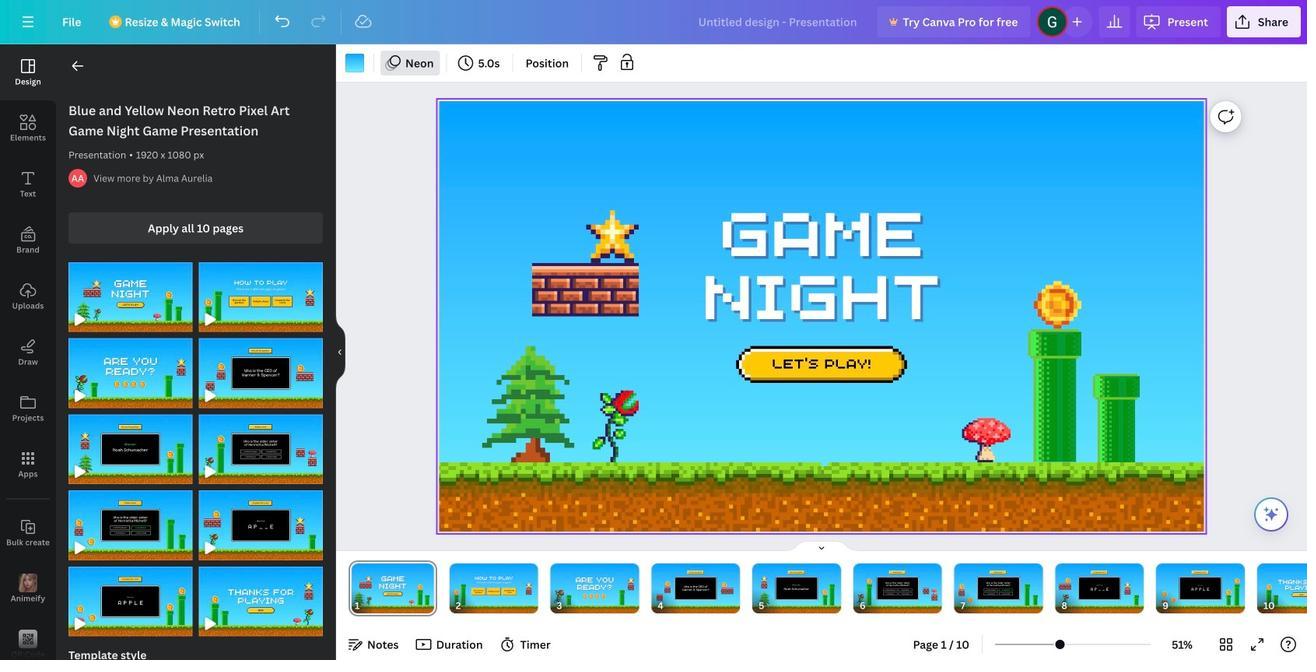 Task type: locate. For each thing, give the bounding box(es) containing it.
linear gradient 180°: #00a2ff, #6beffe image
[[346, 54, 364, 72]]

Zoom button
[[1158, 632, 1208, 657]]

hide image
[[336, 315, 346, 390]]

blue and yellow neon retro pixel art game night game presentation element
[[69, 262, 193, 332], [199, 262, 323, 332], [69, 338, 193, 408], [199, 338, 323, 408], [69, 415, 193, 484], [199, 415, 323, 484], [69, 491, 193, 560], [199, 491, 323, 560], [69, 567, 193, 637], [199, 567, 323, 637]]

linear gradient 180°: #00a2ff, #6beffe image
[[346, 54, 364, 72]]

alma aurelia image
[[69, 169, 87, 188]]

Design title text field
[[686, 6, 872, 37]]

Page title text field
[[367, 598, 373, 613]]

side panel tab list
[[0, 44, 56, 660]]



Task type: vqa. For each thing, say whether or not it's contained in the screenshot.
Canva Assistant icon
yes



Task type: describe. For each thing, give the bounding box(es) containing it.
main menu bar
[[0, 0, 1308, 44]]

hide pages image
[[785, 540, 860, 553]]

canva assistant image
[[1263, 505, 1281, 524]]

page 1 image
[[349, 564, 437, 613]]

alma aurelia element
[[69, 169, 87, 188]]



